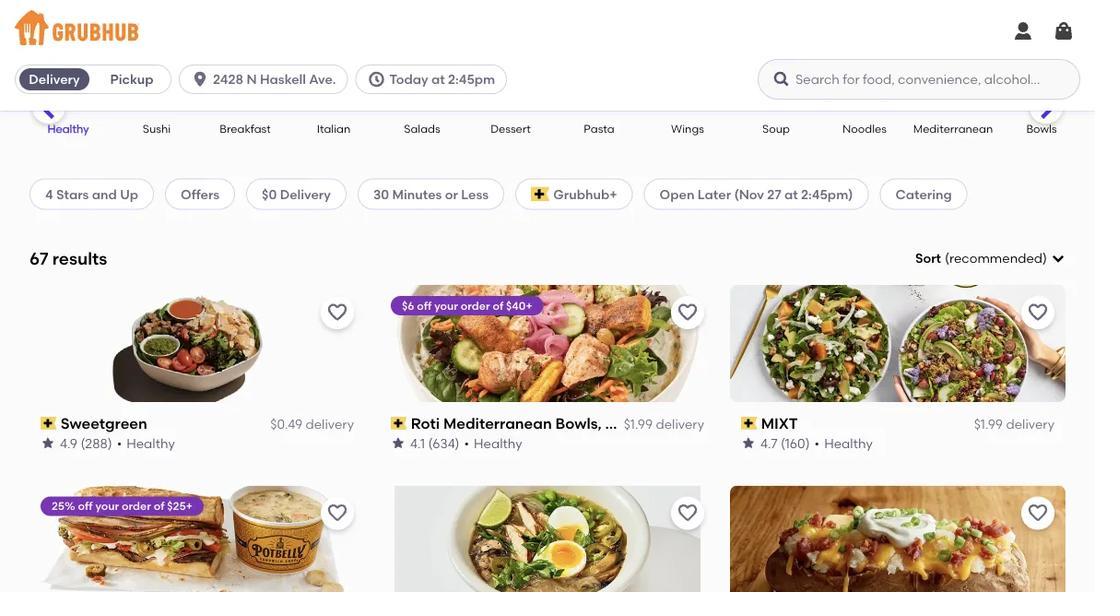 Task type: locate. For each thing, give the bounding box(es) containing it.
• healthy
[[117, 435, 175, 451], [464, 435, 523, 451], [815, 435, 873, 451]]

order left $40+
[[461, 299, 490, 312]]

1 horizontal spatial off
[[417, 299, 432, 312]]

save this restaurant button
[[321, 296, 354, 329], [671, 296, 705, 329], [1022, 296, 1055, 329], [321, 497, 354, 530], [671, 497, 705, 530], [1022, 497, 1055, 530]]

0 vertical spatial svg image
[[1053, 20, 1075, 42]]

italian image
[[302, 69, 366, 110]]

delivery left pickup button at the top left
[[29, 71, 80, 87]]

2 horizontal spatial delivery
[[1007, 416, 1055, 432]]

1 vertical spatial off
[[78, 500, 93, 513]]

• right (634)
[[464, 435, 469, 451]]

of left $25+
[[154, 500, 165, 513]]

off right the 25%
[[78, 500, 93, 513]]

2428 n haskell ave.
[[213, 71, 336, 87]]

your right the 25%
[[95, 500, 119, 513]]

dessert image
[[479, 69, 543, 110]]

0 horizontal spatial off
[[78, 500, 93, 513]]

2 horizontal spatial •
[[815, 435, 820, 451]]

2:45pm
[[448, 71, 495, 87]]

your
[[435, 299, 458, 312], [95, 500, 119, 513]]

0 vertical spatial salads
[[404, 122, 441, 135]]

save this restaurant button for the true food kitchen logo
[[671, 497, 705, 530]]

2 • healthy from the left
[[464, 435, 523, 451]]

bowls,
[[556, 414, 602, 432]]

0 horizontal spatial of
[[154, 500, 165, 513]]

1 horizontal spatial $1.99
[[975, 416, 1003, 432]]

order for $25+
[[122, 500, 151, 513]]

0 horizontal spatial at
[[432, 71, 445, 87]]

1 • from the left
[[117, 435, 122, 451]]

salads down salads image
[[404, 122, 441, 135]]

(
[[945, 250, 950, 266]]

save this restaurant button for jason's deli - mockingbird logo
[[1022, 497, 1055, 530]]

ave.
[[309, 71, 336, 87]]

svg image up bowls image
[[1053, 20, 1075, 42]]

of for $25+
[[154, 500, 165, 513]]

delivery
[[29, 71, 80, 87], [280, 186, 331, 202]]

svg image
[[1053, 20, 1075, 42], [1051, 251, 1066, 266]]

svg image right )
[[1051, 251, 1066, 266]]

2 $1.99 delivery from the left
[[975, 416, 1055, 432]]

jason's deli - mockingbird logo image
[[730, 486, 1066, 592]]

67 results
[[30, 248, 107, 268]]

$1.99
[[624, 416, 653, 432], [975, 416, 1003, 432]]

and
[[92, 186, 117, 202]]

healthy for sweetgreen
[[126, 435, 175, 451]]

(288)
[[81, 435, 112, 451]]

recommended
[[950, 250, 1043, 266]]

1 horizontal spatial order
[[461, 299, 490, 312]]

$6
[[402, 299, 414, 312]]

svg image inside today at 2:45pm button
[[368, 70, 386, 89]]

1 horizontal spatial of
[[493, 299, 504, 312]]

67
[[30, 248, 48, 268]]

minutes
[[392, 186, 442, 202]]

svg image inside '2428 n haskell ave.' button
[[191, 70, 209, 89]]

healthy image
[[36, 69, 101, 110]]

of left $40+
[[493, 299, 504, 312]]

1 vertical spatial delivery
[[280, 186, 331, 202]]

pickup
[[110, 71, 154, 87]]

0 vertical spatial your
[[435, 299, 458, 312]]

3 • from the left
[[815, 435, 820, 451]]

2 subscription pass image from the left
[[741, 417, 758, 430]]

0 horizontal spatial your
[[95, 500, 119, 513]]

save this restaurant button for sweetgreen  logo
[[321, 296, 354, 329]]

at
[[432, 71, 445, 87], [785, 186, 798, 202]]

2 horizontal spatial star icon image
[[741, 436, 756, 451]]

star icon image left the 4.7
[[741, 436, 756, 451]]

30
[[373, 186, 389, 202]]

star icon image for roti mediterranean bowls, salads & pitas
[[391, 436, 406, 451]]

your right $6
[[435, 299, 458, 312]]

1 horizontal spatial delivery
[[280, 186, 331, 202]]

salads
[[404, 122, 441, 135], [606, 414, 655, 432]]

1 vertical spatial order
[[122, 500, 151, 513]]

1 horizontal spatial $1.99 delivery
[[975, 416, 1055, 432]]

0 horizontal spatial star icon image
[[41, 436, 55, 451]]

4
[[45, 186, 53, 202]]

at right 27 at right top
[[785, 186, 798, 202]]

None field
[[916, 249, 1066, 268]]

at right today
[[432, 71, 445, 87]]

svg image left today
[[368, 70, 386, 89]]

0 horizontal spatial subscription pass image
[[41, 417, 57, 430]]

mediterranean
[[914, 122, 994, 135], [444, 414, 552, 432]]

• healthy right (160)
[[815, 435, 873, 451]]

1 $1.99 from the left
[[624, 416, 653, 432]]

1 star icon image from the left
[[41, 436, 55, 451]]

bowls
[[1027, 122, 1057, 135]]

subscription pass image left mixt
[[741, 417, 758, 430]]

0 horizontal spatial delivery
[[29, 71, 80, 87]]

• right (160)
[[815, 435, 820, 451]]

(160)
[[781, 435, 810, 451]]

svg image inside main navigation navigation
[[1053, 20, 1075, 42]]

• healthy down sweetgreen
[[117, 435, 175, 451]]

results
[[52, 248, 107, 268]]

2 $1.99 from the left
[[975, 416, 1003, 432]]

•
[[117, 435, 122, 451], [464, 435, 469, 451], [815, 435, 820, 451]]

• healthy right (634)
[[464, 435, 523, 451]]

up
[[120, 186, 138, 202]]

healthy right (160)
[[825, 435, 873, 451]]

save this restaurant image
[[677, 301, 699, 324], [1027, 301, 1049, 324], [326, 502, 349, 524], [677, 502, 699, 524], [1027, 502, 1049, 524]]

breakfast image
[[213, 69, 278, 110]]

2 star icon image from the left
[[391, 436, 406, 451]]

1 horizontal spatial delivery
[[656, 416, 705, 432]]

0 vertical spatial of
[[493, 299, 504, 312]]

3 • healthy from the left
[[815, 435, 873, 451]]

subscription pass image left sweetgreen
[[41, 417, 57, 430]]

pickup button
[[93, 65, 171, 94]]

star icon image left 4.1
[[391, 436, 406, 451]]

today
[[390, 71, 428, 87]]

1 horizontal spatial salads
[[606, 414, 655, 432]]

today at 2:45pm button
[[356, 65, 515, 94]]

0 horizontal spatial order
[[122, 500, 151, 513]]

0 horizontal spatial • healthy
[[117, 435, 175, 451]]

4.1 (634)
[[410, 435, 460, 451]]

healthy down sweetgreen
[[126, 435, 175, 451]]

star icon image for sweetgreen
[[41, 436, 55, 451]]

0 vertical spatial at
[[432, 71, 445, 87]]

1 horizontal spatial star icon image
[[391, 436, 406, 451]]

svg image
[[1013, 20, 1035, 42], [191, 70, 209, 89], [368, 70, 386, 89], [773, 70, 791, 89]]

healthy
[[47, 122, 89, 135], [126, 435, 175, 451], [474, 435, 523, 451], [825, 435, 873, 451]]

1 horizontal spatial •
[[464, 435, 469, 451]]

healthy down healthy image
[[47, 122, 89, 135]]

salads left &
[[606, 414, 655, 432]]

mediterranean down mediterranean image
[[914, 122, 994, 135]]

4.9 (288)
[[60, 435, 112, 451]]

$1.99 for mixt
[[975, 416, 1003, 432]]

3 star icon image from the left
[[741, 436, 756, 451]]

breakfast
[[220, 122, 271, 135]]

1 horizontal spatial your
[[435, 299, 458, 312]]

delivery
[[306, 416, 354, 432], [656, 416, 705, 432], [1007, 416, 1055, 432]]

at inside button
[[432, 71, 445, 87]]

mediterranean up (634)
[[444, 414, 552, 432]]

of for $40+
[[493, 299, 504, 312]]

$0.49
[[270, 416, 303, 432]]

0 horizontal spatial •
[[117, 435, 122, 451]]

• for roti mediterranean bowls, salads & pitas
[[464, 435, 469, 451]]

1 vertical spatial at
[[785, 186, 798, 202]]

0 vertical spatial delivery
[[29, 71, 80, 87]]

3 delivery from the left
[[1007, 416, 1055, 432]]

dessert
[[491, 122, 531, 135]]

sushi image
[[125, 69, 189, 110]]

1 vertical spatial of
[[154, 500, 165, 513]]

2428
[[213, 71, 244, 87]]

1 $1.99 delivery from the left
[[624, 416, 705, 432]]

star icon image left 4.9
[[41, 436, 55, 451]]

27
[[768, 186, 782, 202]]

1 delivery from the left
[[306, 416, 354, 432]]

1 vertical spatial mediterranean
[[444, 414, 552, 432]]

off right $6
[[417, 299, 432, 312]]

1 horizontal spatial at
[[785, 186, 798, 202]]

0 horizontal spatial $1.99 delivery
[[624, 416, 705, 432]]

0 vertical spatial order
[[461, 299, 490, 312]]

1 horizontal spatial subscription pass image
[[741, 417, 758, 430]]

roti mediterranean bowls, salads & pitas
[[411, 414, 710, 432]]

delivery button
[[16, 65, 93, 94]]

open
[[660, 186, 695, 202]]

1 • healthy from the left
[[117, 435, 175, 451]]

$25+
[[167, 500, 193, 513]]

0 vertical spatial off
[[417, 299, 432, 312]]

sweetgreen
[[61, 414, 147, 432]]

svg image up bowls image
[[1013, 20, 1035, 42]]

your for $6
[[435, 299, 458, 312]]

save this restaurant button for "mixt logo"
[[1022, 296, 1055, 329]]

less
[[461, 186, 489, 202]]

off
[[417, 299, 432, 312], [78, 500, 93, 513]]

2 horizontal spatial • healthy
[[815, 435, 873, 451]]

of
[[493, 299, 504, 312], [154, 500, 165, 513]]

1 horizontal spatial • healthy
[[464, 435, 523, 451]]

star icon image
[[41, 436, 55, 451], [391, 436, 406, 451], [741, 436, 756, 451]]

0 horizontal spatial $1.99
[[624, 416, 653, 432]]

delivery for sweetgreen
[[306, 416, 354, 432]]

mixt
[[761, 414, 798, 432]]

1 vertical spatial svg image
[[1051, 251, 1066, 266]]

• right (288)
[[117, 435, 122, 451]]

$1.99 delivery for roti mediterranean bowls, salads & pitas
[[624, 416, 705, 432]]

1 horizontal spatial mediterranean
[[914, 122, 994, 135]]

save this restaurant image for jason's deli - mockingbird logo
[[1027, 502, 1049, 524]]

delivery right $0
[[280, 186, 331, 202]]

2 • from the left
[[464, 435, 469, 451]]

• healthy for sweetgreen
[[117, 435, 175, 451]]

order
[[461, 299, 490, 312], [122, 500, 151, 513]]

4 stars and up
[[45, 186, 138, 202]]

delivery inside button
[[29, 71, 80, 87]]

subscription pass image
[[41, 417, 57, 430], [741, 417, 758, 430]]

1 vertical spatial your
[[95, 500, 119, 513]]

0 horizontal spatial delivery
[[306, 416, 354, 432]]

sushi
[[143, 122, 171, 135]]

2 delivery from the left
[[656, 416, 705, 432]]

healthy right (634)
[[474, 435, 523, 451]]

subscription pass image
[[391, 417, 407, 430]]

• healthy for roti mediterranean bowls, salads & pitas
[[464, 435, 523, 451]]

order left $25+
[[122, 500, 151, 513]]

mediterranean image
[[921, 69, 986, 110]]

later
[[698, 186, 731, 202]]

healthy for mixt
[[825, 435, 873, 451]]

1 subscription pass image from the left
[[41, 417, 57, 430]]

none field containing sort
[[916, 249, 1066, 268]]

0 horizontal spatial salads
[[404, 122, 441, 135]]

svg image left 2428
[[191, 70, 209, 89]]

$1.99 delivery
[[624, 416, 705, 432], [975, 416, 1055, 432]]

$6 off your order of $40+
[[402, 299, 533, 312]]



Task type: describe. For each thing, give the bounding box(es) containing it.
save this restaurant image for the true food kitchen logo
[[677, 502, 699, 524]]

salads image
[[390, 69, 455, 110]]

$1.99 delivery for mixt
[[975, 416, 1055, 432]]

potbelly sandwich works logo image
[[30, 486, 365, 592]]

wings
[[671, 122, 704, 135]]

$1.99 for roti mediterranean bowls, salads & pitas
[[624, 416, 653, 432]]

star icon image for mixt
[[741, 436, 756, 451]]

1 vertical spatial salads
[[606, 414, 655, 432]]

$0
[[262, 186, 277, 202]]

Search for food, convenience, alcohol... search field
[[758, 59, 1081, 100]]

• for sweetgreen
[[117, 435, 122, 451]]

4.9
[[60, 435, 78, 451]]

or
[[445, 186, 458, 202]]

grubhub+
[[554, 186, 618, 202]]

soup
[[763, 122, 790, 135]]

off for 25%
[[78, 500, 93, 513]]

$0 delivery
[[262, 186, 331, 202]]

save this restaurant image
[[326, 301, 349, 324]]

offers
[[181, 186, 220, 202]]

haskell
[[260, 71, 306, 87]]

30 minutes or less
[[373, 186, 489, 202]]

subscription pass image for mixt
[[741, 417, 758, 430]]

bowls image
[[1010, 69, 1074, 110]]

mixt logo image
[[730, 285, 1066, 402]]

main navigation navigation
[[0, 0, 1096, 111]]

today at 2:45pm
[[390, 71, 495, 87]]

4.7 (160)
[[761, 435, 810, 451]]

italian
[[317, 122, 351, 135]]

delivery for roti mediterranean bowls, salads & pitas
[[656, 416, 705, 432]]

2:45pm)
[[801, 186, 854, 202]]

(nov
[[734, 186, 765, 202]]

open later (nov 27 at 2:45pm)
[[660, 186, 854, 202]]

order for $40+
[[461, 299, 490, 312]]

4.7
[[761, 435, 778, 451]]

catering
[[896, 186, 952, 202]]

sort
[[916, 250, 942, 266]]

n
[[247, 71, 257, 87]]

4.1
[[410, 435, 425, 451]]

pitas
[[674, 414, 710, 432]]

your for 25%
[[95, 500, 119, 513]]

• healthy for mixt
[[815, 435, 873, 451]]

off for $6
[[417, 299, 432, 312]]

healthy for roti mediterranean bowls, salads & pitas
[[474, 435, 523, 451]]

$0.49 delivery
[[270, 416, 354, 432]]

)
[[1043, 250, 1048, 266]]

sort ( recommended )
[[916, 250, 1048, 266]]

roti mediterranean bowls, salads & pitas logo image
[[380, 285, 716, 402]]

svg image inside field
[[1051, 251, 1066, 266]]

2428 n haskell ave. button
[[179, 65, 356, 94]]

save this restaurant image for "mixt logo"
[[1027, 301, 1049, 324]]

25%
[[52, 500, 75, 513]]

grubhub plus flag logo image
[[531, 187, 550, 201]]

true food kitchen logo image
[[395, 486, 701, 592]]

• for mixt
[[815, 435, 820, 451]]

25% off your order of $25+
[[52, 500, 193, 513]]

roti
[[411, 414, 440, 432]]

pasta
[[584, 122, 615, 135]]

0 horizontal spatial mediterranean
[[444, 414, 552, 432]]

(634)
[[428, 435, 460, 451]]

delivery for mixt
[[1007, 416, 1055, 432]]

noodles
[[843, 122, 887, 135]]

$40+
[[506, 299, 533, 312]]

&
[[659, 414, 670, 432]]

stars
[[56, 186, 89, 202]]

subscription pass image for sweetgreen
[[41, 417, 57, 430]]

sweetgreen  logo image
[[30, 285, 365, 402]]

svg image up "soup"
[[773, 70, 791, 89]]

soup image
[[744, 69, 809, 110]]

noodles image
[[833, 69, 897, 110]]

0 vertical spatial mediterranean
[[914, 122, 994, 135]]



Task type: vqa. For each thing, say whether or not it's contained in the screenshot.
AGE Vegan Gyoza image
no



